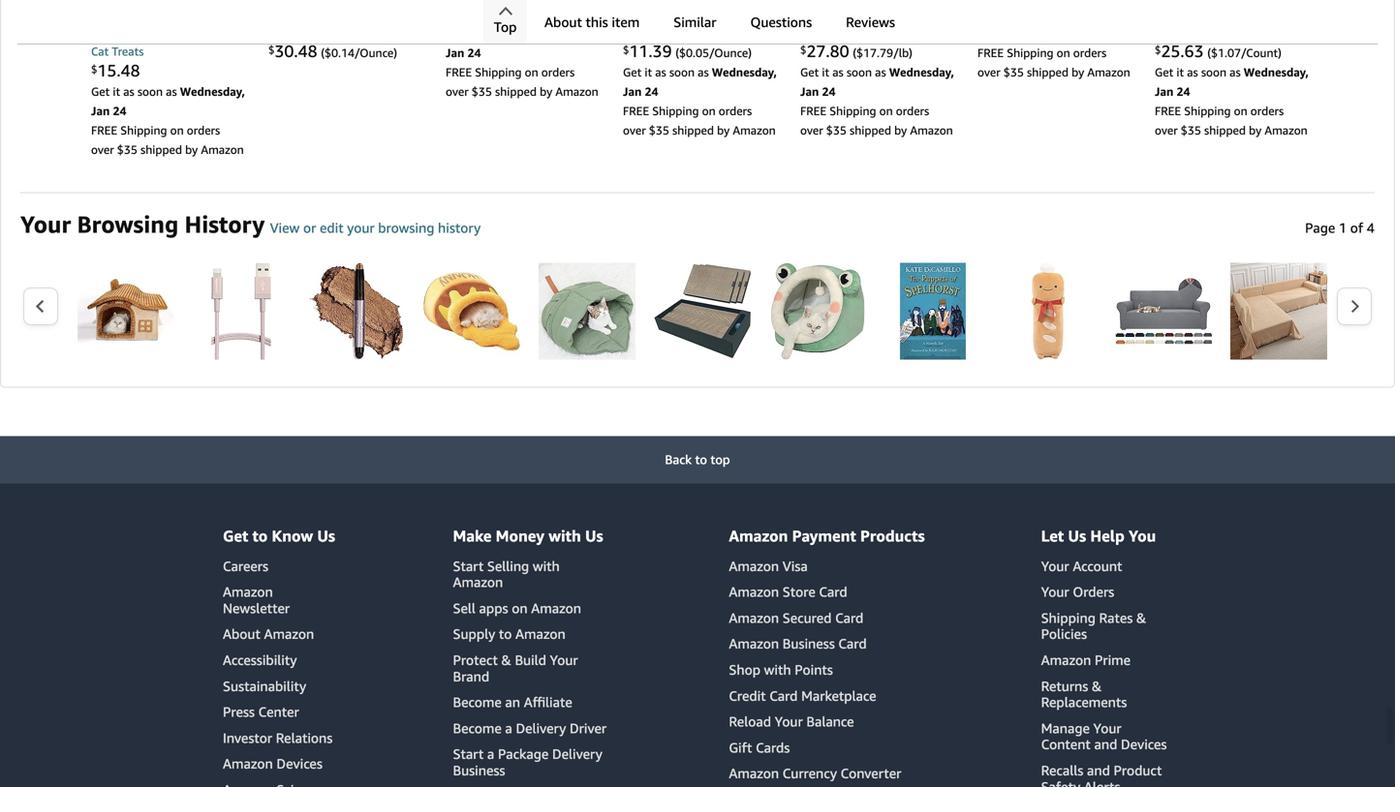 Task type: locate. For each thing, give the bounding box(es) containing it.
wednesday, jan 24 down ($17.79/lb) at the top right
[[800, 65, 954, 98]]

$ for 25
[[1155, 44, 1161, 56]]

become down the brand
[[453, 695, 502, 711]]

tangn cat sleeping bag , linen fabric bed cave leaf nest pet cuddle zone covered hide hood burrowing cozy soft durable washab image
[[539, 263, 636, 360]]

get for ($0.25/ounce)
[[446, 27, 464, 40]]

start down make at the bottom
[[453, 559, 484, 574]]

$ inside $ 11 . 39 ($0.05/ounce)
[[623, 44, 629, 56]]

2 vertical spatial &
[[1092, 679, 1102, 695]]

press center
[[223, 705, 299, 721]]

soon down $ 25 . 63 ($1.07/count)
[[1202, 65, 1227, 79]]

jan down 25 at the right of the page
[[1155, 85, 1174, 98]]

amazon business card
[[729, 636, 867, 652]]

wednesday, jan 24 for 27
[[800, 65, 954, 98]]

1 horizontal spatial business
[[783, 636, 835, 652]]

sustainability
[[223, 679, 306, 695]]

1 vertical spatial with
[[533, 559, 560, 574]]

4
[[1367, 220, 1375, 236]]

1 vertical spatial list
[[59, 263, 1336, 364]]

start inside the start a package delivery business
[[453, 747, 484, 763]]

deep dream sectional couch covers sectional sofa cover 2 pieces l shaped couch covers sectional couch cover couch covers for image
[[1231, 263, 1328, 360]]

46 ($0.25/ounce)
[[475, 2, 575, 22]]

to left the top
[[695, 453, 707, 468]]

get up the careers link
[[223, 527, 248, 546]]

soon down 46
[[492, 27, 517, 40]]

it down 25 at the right of the page
[[1177, 65, 1184, 79]]

become for become a delivery driver
[[453, 721, 502, 737]]

us right money
[[585, 527, 603, 546]]

1 start from the top
[[453, 559, 484, 574]]

about this item
[[545, 14, 640, 30]]

become down become an affiliate on the bottom
[[453, 721, 502, 737]]

start for start a package delivery business
[[453, 747, 484, 763]]

about amazon
[[223, 627, 314, 643]]

24 down 80 at the top right of the page
[[822, 85, 836, 98]]

1 horizontal spatial us
[[585, 527, 603, 546]]

card for amazon secured card
[[835, 610, 864, 626]]

get it as soon as down the 39
[[623, 65, 712, 79]]

. left ($0.14/ounce) link
[[294, 41, 298, 61]]

$35
[[1004, 65, 1024, 79], [472, 85, 492, 98], [649, 124, 670, 137], [826, 124, 847, 137], [1181, 124, 1202, 137], [117, 143, 138, 157]]

$ inside $ 25 . 63 ($1.07/count)
[[1155, 44, 1161, 56]]

and up the recalls and product safety alerts link
[[1095, 737, 1118, 753]]

30
[[275, 41, 294, 61]]

press
[[223, 705, 255, 721]]

1 horizontal spatial cat
[[727, 25, 745, 39]]

list
[[69, 0, 1327, 159], [59, 263, 1336, 364]]

wednesday, jan 24 for 11
[[623, 65, 777, 98]]

1 vertical spatial devices
[[277, 757, 323, 773]]

with for selling
[[533, 559, 560, 574]]

1 vertical spatial to
[[252, 527, 268, 546]]

you
[[1129, 527, 1156, 546]]

marketplace
[[802, 688, 877, 704]]

driver
[[570, 721, 607, 737]]

become an affiliate link
[[453, 695, 572, 711]]

page 1 of 4
[[1305, 220, 1375, 236]]

0 horizontal spatial cat
[[91, 45, 109, 58]]

($0.05/ounce) link
[[676, 44, 752, 60]]

1 vertical spatial cat
[[91, 45, 109, 58]]

0 horizontal spatial to
[[252, 527, 268, 546]]

2 become from the top
[[453, 721, 502, 737]]

arelux funny toast baguette pillow,french baguette shape plush hugging pillow with red scarf,soft toast food sofa cushion for image
[[1000, 263, 1097, 360]]

pechvino honey pot cat bed - comfortable memory foam pet furniture with removable cushion - stylish and washable cat bed for image
[[423, 263, 520, 360]]

soon for ($0.25/ounce)
[[492, 27, 517, 40]]

history
[[438, 220, 481, 236]]

0 horizontal spatial about
[[223, 627, 261, 643]]

about down newsletter
[[223, 627, 261, 643]]

your down replacements on the right bottom
[[1094, 721, 1122, 737]]

devices down relations
[[277, 757, 323, 773]]

about for about amazon
[[223, 627, 261, 643]]

1 vertical spatial and
[[1087, 763, 1110, 779]]

to inside back to top link
[[695, 453, 707, 468]]

start inside 'start selling with amazon'
[[453, 559, 484, 574]]

jan for 25
[[1155, 85, 1174, 98]]

orders up history at the left top of page
[[187, 124, 220, 137]]

your inside protect & build your brand
[[550, 653, 578, 669]]

devices inside manage your content and devices
[[1121, 737, 1167, 753]]

gift
[[729, 740, 752, 756]]

orders down ($17.79/lb) at the top right
[[896, 104, 930, 118]]

business down package
[[453, 763, 505, 779]]

wednesday,
[[535, 27, 600, 40], [712, 65, 777, 79], [889, 65, 954, 79], [1244, 65, 1309, 79], [180, 85, 245, 98]]

become a delivery driver link
[[453, 721, 607, 737]]

protect & build your brand link
[[453, 653, 578, 685]]

cat for treats
[[91, 45, 109, 58]]

$ down questions
[[800, 44, 807, 56]]

amazon prime
[[1041, 653, 1131, 669]]

wednesday, down ($0.05/ounce)
[[712, 65, 777, 79]]

($1.07/count) link
[[1208, 44, 1282, 60]]

0 horizontal spatial 48
[[121, 61, 140, 80]]

card right secured
[[835, 610, 864, 626]]

get down 25 at the right of the page
[[1155, 65, 1174, 79]]

34,928
[[881, 24, 918, 37]]

your browsing history view or edit your browsing history
[[20, 210, 481, 238]]

$ for 30
[[268, 44, 275, 56]]

2 vertical spatial to
[[499, 627, 512, 643]]

amazon secured card
[[729, 610, 864, 626]]

get down 46 'link'
[[446, 27, 464, 40]]

$ inside $ 27 . 80 ($17.79/lb)
[[800, 44, 807, 56]]

1 horizontal spatial about
[[545, 14, 582, 30]]

wednesday, jan 24 down 46 ($0.25/ounce)
[[446, 27, 600, 60]]

wednesday, jan 24 down crunchy cat treats link
[[91, 85, 245, 118]]

get for 27
[[800, 65, 819, 79]]

& inside returns & replacements
[[1092, 679, 1102, 695]]

get it as soon as down 46
[[446, 27, 535, 40]]

0 vertical spatial a
[[505, 721, 512, 737]]

#1 best seller
[[629, 26, 704, 40]]

1 us from the left
[[317, 527, 335, 546]]

business down secured
[[783, 636, 835, 652]]

2 vertical spatial with
[[764, 662, 791, 678]]

1 vertical spatial business
[[453, 763, 505, 779]]

. left "($1.07/count)" "link"
[[1181, 41, 1185, 61]]

$ for 27
[[800, 44, 807, 56]]

& inside the shipping rates & policies
[[1137, 610, 1147, 626]]

80
[[830, 41, 849, 61]]

it for 11
[[645, 65, 652, 79]]

it down 11
[[645, 65, 652, 79]]

as
[[478, 27, 489, 40], [521, 27, 532, 40], [655, 65, 666, 79], [698, 65, 709, 79], [833, 65, 844, 79], [875, 65, 886, 79], [1187, 65, 1198, 79], [1230, 65, 1241, 79], [123, 85, 134, 98], [166, 85, 177, 98]]

item
[[612, 14, 640, 30]]

0 vertical spatial list
[[69, 0, 1327, 159]]

card for amazon store card
[[819, 584, 848, 600]]

store
[[783, 584, 816, 600]]

1 horizontal spatial devices
[[1121, 737, 1167, 753]]

0 vertical spatial &
[[1137, 610, 1147, 626]]

1 horizontal spatial 48
[[298, 41, 317, 61]]

balance
[[807, 714, 854, 730]]

delivery inside the start a package delivery business
[[552, 747, 603, 763]]

0 vertical spatial to
[[695, 453, 707, 468]]

us right 'let'
[[1068, 527, 1086, 546]]

0 horizontal spatial a
[[487, 747, 494, 763]]

0 vertical spatial start
[[453, 559, 484, 574]]

as down the 39
[[655, 65, 666, 79]]

1 vertical spatial delivery
[[552, 747, 603, 763]]

1 vertical spatial about
[[223, 627, 261, 643]]

$ for 11
[[623, 44, 629, 56]]

wednesday, jan 24
[[446, 27, 600, 60], [623, 65, 777, 98], [800, 65, 954, 98], [1155, 65, 1309, 98], [91, 85, 245, 118]]

& inside protect & build your brand
[[501, 653, 511, 669]]

us right know
[[317, 527, 335, 546]]

press center link
[[223, 705, 299, 721]]

shipping rates & policies link
[[1041, 610, 1147, 643]]

1 vertical spatial become
[[453, 721, 502, 737]]

orders down about this item
[[542, 65, 575, 79]]

it for 25
[[1177, 65, 1184, 79]]

0 horizontal spatial devices
[[277, 757, 323, 773]]

0 horizontal spatial &
[[501, 653, 511, 669]]

0 vertical spatial cat
[[727, 25, 745, 39]]

reload your balance
[[729, 714, 854, 730]]

jan down 11
[[623, 85, 642, 98]]

delivery down affiliate
[[516, 721, 566, 737]]

wednesday, jan 24 down ($0.05/ounce)
[[623, 65, 777, 98]]

wednesday, jan 24 for 25
[[1155, 65, 1309, 98]]

wednesday, jan 24 down ($1.07/count)
[[1155, 65, 1309, 98]]

soon down $ 27 . 80 ($17.79/lb)
[[847, 65, 872, 79]]

amazon secured card link
[[729, 610, 864, 626]]

1 horizontal spatial a
[[505, 721, 512, 737]]

to left know
[[252, 527, 268, 546]]

as down ($1.07/count)
[[1230, 65, 1241, 79]]

wednesday, down the ($0.25/ounce) on the top
[[535, 27, 600, 40]]

2 start from the top
[[453, 747, 484, 763]]

. down best
[[649, 41, 653, 61]]

delivery down driver
[[552, 747, 603, 763]]

and up the alerts
[[1087, 763, 1110, 779]]

0 vertical spatial devices
[[1121, 737, 1167, 753]]

46
[[475, 2, 495, 22]]

back to top link
[[0, 437, 1395, 484]]

wednesday, down ($1.07/count)
[[1244, 65, 1309, 79]]

cat right the in
[[727, 25, 745, 39]]

litter
[[748, 25, 777, 39]]

24 down the 39
[[645, 85, 659, 98]]

best
[[646, 26, 669, 40]]

24 down 63
[[1177, 85, 1191, 98]]

48 right 30
[[298, 41, 317, 61]]

become
[[453, 695, 502, 711], [453, 721, 502, 737]]

apps
[[479, 601, 508, 617]]

julep eyeshadow 101 crème to powder waterproof eyeshadow stick, bronze shimmer image
[[308, 263, 405, 360]]

& up replacements on the right bottom
[[1092, 679, 1102, 695]]

2 horizontal spatial to
[[695, 453, 707, 468]]

.
[[294, 41, 298, 61], [649, 41, 653, 61], [826, 41, 830, 61], [1181, 41, 1185, 61], [117, 61, 121, 80]]

2 horizontal spatial us
[[1068, 527, 1086, 546]]

business
[[783, 636, 835, 652], [453, 763, 505, 779]]

wednesday, for 11
[[712, 65, 777, 79]]

amazon basics usb-a to lightning charger cable, nylon braided cord, mfi certified charger for apple iphone 14 13 12 11 x xs p image
[[193, 263, 290, 360]]

1 vertical spatial start
[[453, 747, 484, 763]]

get down 11
[[623, 65, 642, 79]]

brand
[[453, 669, 490, 685]]

this
[[586, 14, 608, 30]]

0 horizontal spatial us
[[317, 527, 335, 546]]

jan down 27
[[800, 85, 819, 98]]

in cat litter
[[715, 25, 777, 39]]

get it as soon as for 27
[[800, 65, 889, 79]]

0 vertical spatial with
[[549, 527, 581, 546]]

amazon currency converter link
[[729, 766, 902, 782]]

1 become from the top
[[453, 695, 502, 711]]

payment
[[792, 527, 856, 546]]

a inside the start a package delivery business
[[487, 747, 494, 763]]

careers
[[223, 559, 268, 574]]

0 vertical spatial become
[[453, 695, 502, 711]]

. for 80
[[826, 41, 830, 61]]

wednesday, for 25
[[1244, 65, 1309, 79]]

with down make money with us
[[533, 559, 560, 574]]

0 vertical spatial about
[[545, 14, 582, 30]]

about left this
[[545, 14, 582, 30]]

($0.25/ounce) link
[[498, 5, 575, 21]]

($17.79/lb)
[[853, 46, 913, 60]]

cat inside crunchy cat treats
[[91, 45, 109, 58]]

a for start
[[487, 747, 494, 763]]

your orders
[[1041, 584, 1115, 600]]

it down $ 15 . 48
[[113, 85, 120, 98]]

& left build
[[501, 653, 511, 669]]

your inside manage your content and devices
[[1094, 721, 1122, 737]]

1 vertical spatial a
[[487, 747, 494, 763]]

2 horizontal spatial &
[[1137, 610, 1147, 626]]

kfxiv cardboard cat scratcher for kittens cat scratching board 3pcs with buckle cat scratching post double life, two kinds of image
[[654, 263, 751, 360]]

recalls and product safety alerts
[[1041, 763, 1162, 788]]

cat up 15
[[91, 45, 109, 58]]

get it as soon as down 63
[[1155, 65, 1244, 79]]

your right build
[[550, 653, 578, 669]]

products
[[861, 527, 925, 546]]

your account link
[[1041, 559, 1123, 574]]

48 for 30
[[298, 41, 317, 61]]

jiupety cute cat bed, indoor lovely crystal velvet igloo for cat and small dog, warm cave sleeping nest bed for puppy and kit image
[[769, 263, 866, 360]]

cat for litter
[[727, 25, 745, 39]]

$
[[268, 44, 275, 56], [623, 44, 629, 56], [800, 44, 807, 56], [1155, 44, 1161, 56], [91, 63, 97, 76]]

it
[[467, 27, 475, 40], [645, 65, 652, 79], [822, 65, 830, 79], [1177, 65, 1184, 79], [113, 85, 120, 98]]

wednesday, down ($17.79/lb) at the top right
[[889, 65, 954, 79]]

& for protect & build your brand
[[501, 653, 511, 669]]

it down 46 'link'
[[467, 27, 475, 40]]

2 us from the left
[[585, 527, 603, 546]]

24 down 46 'link'
[[468, 46, 481, 60]]

start
[[453, 559, 484, 574], [453, 747, 484, 763]]

previous image
[[35, 300, 46, 314]]

view
[[270, 220, 300, 236]]

orders
[[1074, 46, 1107, 60], [542, 65, 575, 79], [719, 104, 752, 118], [896, 104, 930, 118], [1251, 104, 1284, 118], [187, 124, 220, 137]]

start selling with amazon
[[453, 559, 560, 591]]

or
[[303, 220, 316, 236]]

48 down treats
[[121, 61, 140, 80]]

0 horizontal spatial business
[[453, 763, 505, 779]]

jan down 46 'link'
[[446, 46, 465, 60]]

your
[[20, 210, 71, 238], [1041, 559, 1070, 574], [1041, 584, 1070, 600], [550, 653, 578, 669], [775, 714, 803, 730], [1094, 721, 1122, 737]]

with right money
[[549, 527, 581, 546]]

$ inside $ 30 . 48 ($0.14/ounce)
[[268, 44, 275, 56]]

. down 34,928 link
[[826, 41, 830, 61]]

crunchy cat treats link
[[91, 25, 238, 58]]

it down 27
[[822, 65, 830, 79]]

& right rates
[[1137, 610, 1147, 626]]

1 horizontal spatial to
[[499, 627, 512, 643]]

1 horizontal spatial &
[[1092, 679, 1102, 695]]

$ down crunchy cat treats
[[91, 63, 97, 76]]

0 vertical spatial and
[[1095, 737, 1118, 753]]

$ left 63
[[1155, 44, 1161, 56]]

card right store
[[819, 584, 848, 600]]

orders down ($1.07/count)
[[1251, 104, 1284, 118]]

card up marketplace
[[839, 636, 867, 652]]

with right shop
[[764, 662, 791, 678]]

to down apps at the bottom left of page
[[499, 627, 512, 643]]

shop with points
[[729, 662, 833, 678]]

with inside 'start selling with amazon'
[[533, 559, 560, 574]]

browsing
[[378, 220, 434, 236]]

39
[[653, 41, 672, 61]]

1 vertical spatial &
[[501, 653, 511, 669]]

a left package
[[487, 747, 494, 763]]

relations
[[276, 731, 333, 747]]

wednesday, down "crunchy"
[[180, 85, 245, 98]]

your left browsing
[[20, 210, 71, 238]]

devices up product
[[1121, 737, 1167, 753]]

of
[[1351, 220, 1364, 236]]

jan for 27
[[800, 85, 819, 98]]

protect & build your brand
[[453, 653, 578, 685]]

3 us from the left
[[1068, 527, 1086, 546]]



Task type: describe. For each thing, give the bounding box(es) containing it.
your down your account
[[1041, 584, 1070, 600]]

get for 11
[[623, 65, 642, 79]]

24 for 11
[[645, 85, 659, 98]]

credit card marketplace
[[729, 688, 877, 704]]

24 for 27
[[822, 85, 836, 98]]

soon for 25
[[1202, 65, 1227, 79]]

get down 15
[[91, 85, 110, 98]]

15
[[97, 61, 117, 80]]

gift cards link
[[729, 740, 790, 756]]

crunchy
[[195, 25, 238, 39]]

in
[[715, 25, 724, 39]]

credit card marketplace link
[[729, 688, 877, 704]]

amazon prime link
[[1041, 653, 1131, 669]]

the puppets of spelhorst (the norendy tales) image
[[885, 263, 982, 360]]

as down 46 ($0.25/ounce)
[[521, 27, 532, 40]]

to for get
[[252, 527, 268, 546]]

next image
[[1350, 300, 1361, 314]]

us for make money with us
[[585, 527, 603, 546]]

84,231 link
[[623, 2, 740, 21]]

amazon payment products
[[729, 527, 925, 546]]

63
[[1185, 41, 1204, 61]]

become a delivery driver
[[453, 721, 607, 737]]

($1.07/count)
[[1208, 46, 1282, 60]]

supply to amazon link
[[453, 627, 566, 643]]

$ 30 . 48 ($0.14/ounce)
[[268, 41, 397, 61]]

24 down $ 15 . 48
[[113, 104, 127, 118]]

orders down ($0.05/ounce)
[[719, 104, 752, 118]]

48 for 15
[[121, 61, 140, 80]]

($0.14/ounce) link
[[321, 44, 397, 60]]

0 vertical spatial delivery
[[516, 721, 566, 737]]

similar
[[674, 14, 717, 30]]

secured
[[783, 610, 832, 626]]

list containing 46
[[69, 0, 1327, 159]]

start a package delivery business
[[453, 747, 603, 779]]

help
[[1091, 527, 1125, 546]]

about amazon link
[[223, 627, 314, 643]]

& for returns & replacements
[[1092, 679, 1102, 695]]

policies
[[1041, 627, 1087, 643]]

get for 25
[[1155, 65, 1174, 79]]

center
[[258, 705, 299, 721]]

sustainability link
[[223, 679, 306, 695]]

accessibility link
[[223, 653, 297, 669]]

it for ($0.25/ounce)
[[467, 27, 475, 40]]

seller
[[672, 26, 704, 40]]

get it as soon as for ($0.25/ounce)
[[446, 27, 535, 40]]

as down 46
[[478, 27, 489, 40]]

us for get to know us
[[317, 527, 335, 546]]

. for 63
[[1181, 41, 1185, 61]]

returns & replacements
[[1041, 679, 1127, 711]]

24 for 25
[[1177, 85, 1191, 98]]

card down shop with points link
[[770, 688, 798, 704]]

an
[[505, 695, 520, 711]]

shipping inside the shipping rates & policies
[[1041, 610, 1096, 626]]

#1
[[629, 26, 643, 40]]

know
[[272, 527, 313, 546]]

84,231
[[703, 4, 740, 18]]

as down $ 15 . 48
[[123, 85, 134, 98]]

$ 25 . 63 ($1.07/count)
[[1155, 41, 1282, 61]]

to for supply
[[499, 627, 512, 643]]

amazon inside 'start selling with amazon'
[[453, 575, 503, 591]]

get to know us
[[223, 527, 335, 546]]

as down 63
[[1187, 65, 1198, 79]]

newsletter
[[223, 601, 290, 617]]

reviews
[[846, 14, 895, 30]]

$ inside $ 15 . 48
[[91, 63, 97, 76]]

a for become
[[505, 721, 512, 737]]

jiupety kitten cat house for cat, chimney cat houses for indoor cats, enough interior space, kitten animal house for 3-7 lbs image
[[78, 263, 174, 360]]

prime
[[1095, 653, 1131, 669]]

selling
[[487, 559, 529, 574]]

jan down 15
[[91, 104, 110, 118]]

11
[[629, 41, 649, 61]]

get it as soon as down $ 15 . 48
[[91, 85, 180, 98]]

package
[[498, 747, 549, 763]]

to for back
[[695, 453, 707, 468]]

amazon store card
[[729, 584, 848, 600]]

amazon business card link
[[729, 636, 867, 652]]

$ 11 . 39 ($0.05/ounce)
[[623, 41, 752, 61]]

shipping rates & policies
[[1041, 610, 1147, 643]]

your down credit card marketplace link
[[775, 714, 803, 730]]

returns & replacements link
[[1041, 679, 1127, 711]]

alerts
[[1084, 779, 1121, 788]]

amazon currency converter
[[729, 766, 902, 782]]

your orders link
[[1041, 584, 1115, 600]]

replacements
[[1041, 695, 1127, 711]]

make money with us
[[453, 527, 603, 546]]

amazon store card link
[[729, 584, 848, 600]]

as down ($0.05/ounce)
[[698, 65, 709, 79]]

. down treats
[[117, 61, 121, 80]]

it for 27
[[822, 65, 830, 79]]

gift cards
[[729, 740, 790, 756]]

your
[[347, 220, 375, 236]]

about for about this item
[[545, 14, 582, 30]]

build
[[515, 653, 546, 669]]

with for money
[[549, 527, 581, 546]]

($0.05/ounce)
[[676, 46, 752, 60]]

currency
[[783, 766, 837, 782]]

and inside "recalls and product safety alerts"
[[1087, 763, 1110, 779]]

your down 'let'
[[1041, 559, 1070, 574]]

soon for 27
[[847, 65, 872, 79]]

investor
[[223, 731, 272, 747]]

as down 80 at the top right of the page
[[833, 65, 844, 79]]

as down ($17.79/lb) at the top right
[[875, 65, 886, 79]]

become for become an affiliate
[[453, 695, 502, 711]]

returns
[[1041, 679, 1089, 695]]

jiviner couch cover high stretch sofa cover for 3 cushion couch, 1-piece jacquard anti slip furniture protector slipcovers wi image
[[1115, 263, 1212, 360]]

supply
[[453, 627, 495, 643]]

shop
[[729, 662, 761, 678]]

wednesday, jan 24 for ($0.25/ounce)
[[446, 27, 600, 60]]

history
[[185, 210, 265, 238]]

let
[[1041, 527, 1064, 546]]

wednesday, for 27
[[889, 65, 954, 79]]

soon down $ 15 . 48
[[137, 85, 163, 98]]

product
[[1114, 763, 1162, 779]]

25
[[1161, 41, 1181, 61]]

jan for 11
[[623, 85, 642, 98]]

browsing
[[77, 210, 179, 238]]

0 vertical spatial business
[[783, 636, 835, 652]]

business inside the start a package delivery business
[[453, 763, 505, 779]]

start a package delivery business link
[[453, 747, 603, 779]]

sell apps on amazon link
[[453, 601, 581, 617]]

amazon inside amazon newsletter
[[223, 584, 273, 600]]

questions
[[751, 14, 812, 30]]

wednesday, for ($0.25/ounce)
[[535, 27, 600, 40]]

get it as soon as for 11
[[623, 65, 712, 79]]

back to top
[[665, 453, 730, 468]]

treats
[[112, 45, 144, 58]]

amazon newsletter
[[223, 584, 290, 617]]

make
[[453, 527, 492, 546]]

orders left 25 at the right of the page
[[1074, 46, 1107, 60]]

get it as soon as for 25
[[1155, 65, 1244, 79]]

jan for ($0.25/ounce)
[[446, 46, 465, 60]]

start for start selling with amazon
[[453, 559, 484, 574]]

credit
[[729, 688, 766, 704]]

protect
[[453, 653, 498, 669]]

. for 48
[[294, 41, 298, 61]]

amazon devices
[[223, 757, 323, 773]]

as down crunchy cat treats link
[[166, 85, 177, 98]]

. for 39
[[649, 41, 653, 61]]

24 for ($0.25/ounce)
[[468, 46, 481, 60]]

safety
[[1041, 779, 1081, 788]]

card for amazon business card
[[839, 636, 867, 652]]

($0.25/ounce)
[[498, 7, 575, 21]]

edit
[[320, 220, 344, 236]]

your account
[[1041, 559, 1123, 574]]

soon for 11
[[669, 65, 695, 79]]

and inside manage your content and devices
[[1095, 737, 1118, 753]]



Task type: vqa. For each thing, say whether or not it's contained in the screenshot.
AMAZON PRIME image
no



